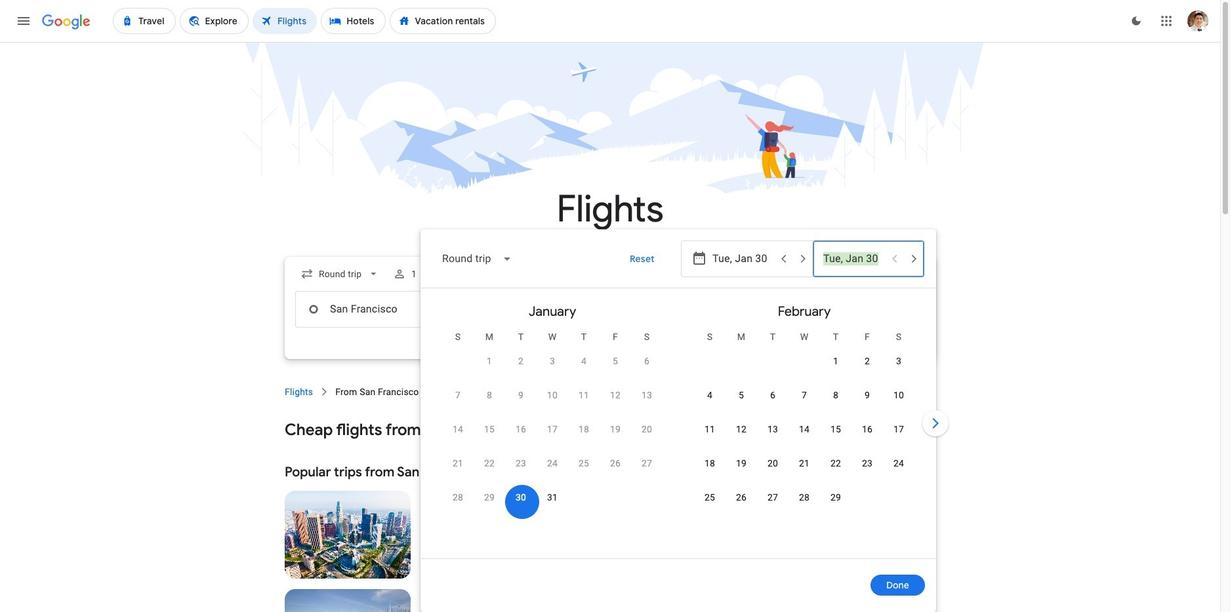 Task type: vqa. For each thing, say whether or not it's contained in the screenshot.
the Send Product Feedback button
no



Task type: locate. For each thing, give the bounding box(es) containing it.
sun, jan 7 element
[[455, 389, 461, 402]]

sun, feb 25 element
[[705, 491, 715, 504]]

row up wed, feb 28 element
[[694, 451, 915, 489]]

tue, feb 13 element
[[768, 423, 778, 436]]

sat, feb 3 element
[[896, 355, 901, 368]]

None text field
[[295, 291, 480, 328]]

sat, feb 17 element
[[893, 423, 904, 436]]

grid inside flight search box
[[426, 294, 930, 567]]

thu, feb 22 element
[[830, 457, 841, 470]]

wed, jan 17 element
[[547, 423, 558, 436]]

mon, feb 26 element
[[736, 491, 747, 504]]

sat, feb 24 element
[[893, 457, 904, 470]]

1 row group from the left
[[426, 294, 678, 554]]

sat, jan 6 element
[[644, 355, 649, 368]]

thu, feb 1 element
[[833, 355, 838, 368]]

Return text field
[[823, 292, 884, 327]]

main menu image
[[16, 13, 31, 29]]

thu, jan 18 element
[[579, 423, 589, 436]]

row down tue, feb 20 element
[[694, 485, 852, 523]]

tue, jan 23 element
[[516, 457, 526, 470]]

tue, feb 27 element
[[768, 491, 778, 504]]

mon, feb 5 element
[[739, 389, 744, 402]]

wed, jan 24 element
[[547, 457, 558, 470]]

Departure text field
[[712, 241, 773, 277]]

fri, feb 23 element
[[862, 457, 873, 470]]

thu, feb 15 element
[[830, 423, 841, 436]]

row group
[[426, 294, 678, 554], [678, 294, 930, 554]]

wed, feb 28 element
[[799, 491, 810, 504]]

thu, feb 29 element
[[830, 491, 841, 504]]

tue, feb 6 element
[[770, 389, 775, 402]]

sat, jan 20 element
[[642, 423, 652, 436]]

wed, jan 3 element
[[550, 355, 555, 368]]

sun, feb 11 element
[[705, 423, 715, 436]]

fri, jan 26 element
[[610, 457, 621, 470]]

row up wed, feb 14 element
[[694, 383, 915, 421]]

tue, jan 30, departure date. element
[[516, 491, 526, 504]]

row up wed, feb 21 element
[[694, 417, 915, 455]]

mon, jan 22 element
[[484, 457, 495, 470]]

grid
[[426, 294, 930, 567]]

row
[[474, 344, 663, 386], [820, 344, 915, 386], [442, 383, 663, 421], [694, 383, 915, 421], [442, 417, 663, 455], [694, 417, 915, 455], [442, 451, 663, 489], [694, 451, 915, 489], [442, 485, 568, 523], [694, 485, 852, 523]]

Flight search field
[[274, 230, 951, 613]]

sun, jan 21 element
[[453, 457, 463, 470]]

thu, feb 8 element
[[833, 389, 838, 402]]

mon, jan 29 element
[[484, 491, 495, 504]]

sat, jan 13 element
[[642, 389, 652, 402]]

tue, feb 20 element
[[768, 457, 778, 470]]

None field
[[432, 243, 523, 275], [295, 262, 385, 286], [432, 243, 523, 275], [295, 262, 385, 286]]



Task type: describe. For each thing, give the bounding box(es) containing it.
Return text field
[[823, 241, 884, 277]]

wed, jan 10 element
[[547, 389, 558, 402]]

change appearance image
[[1120, 5, 1152, 37]]

next image
[[920, 408, 951, 440]]

fri, feb 9 element
[[865, 389, 870, 402]]

mon, jan 15 element
[[484, 423, 495, 436]]

mon, jan 1 element
[[487, 355, 492, 368]]

sun, jan 14 element
[[453, 423, 463, 436]]

thu, jan 11 element
[[579, 389, 589, 402]]

row down tue, jan 23 element
[[442, 485, 568, 523]]

fri, jan 5 element
[[613, 355, 618, 368]]

fri, feb 16 element
[[862, 423, 873, 436]]

fri, feb 2 element
[[865, 355, 870, 368]]

sun, jan 28 element
[[453, 491, 463, 504]]

sat, feb 10 element
[[893, 389, 904, 402]]

2 row group from the left
[[678, 294, 930, 554]]

row up fri, feb 9 element
[[820, 344, 915, 386]]

wed, feb 14 element
[[799, 423, 810, 436]]

tue, jan 16 element
[[516, 423, 526, 436]]

fri, jan 19 element
[[610, 423, 621, 436]]

row up wed, jan 31 element
[[442, 451, 663, 489]]

thu, jan 4 element
[[581, 355, 587, 368]]

wed, feb 21 element
[[799, 457, 810, 470]]

tue, jan 9 element
[[518, 389, 524, 402]]

row up wed, jan 17 element
[[442, 383, 663, 421]]

wed, feb 7 element
[[802, 389, 807, 402]]

tue, jan 2 element
[[518, 355, 524, 368]]

sun, feb 4 element
[[707, 389, 712, 402]]

mon, feb 12 element
[[736, 423, 747, 436]]

row up wed, jan 10 element
[[474, 344, 663, 386]]

mon, feb 19 element
[[736, 457, 747, 470]]

mon, jan 8 element
[[487, 389, 492, 402]]

sat, jan 27 element
[[642, 457, 652, 470]]

thu, jan 25 element
[[579, 457, 589, 470]]

row up wed, jan 24 element
[[442, 417, 663, 455]]

wed, jan 31 element
[[547, 491, 558, 504]]

fri, jan 12 element
[[610, 389, 621, 402]]

sun, feb 18 element
[[705, 457, 715, 470]]



